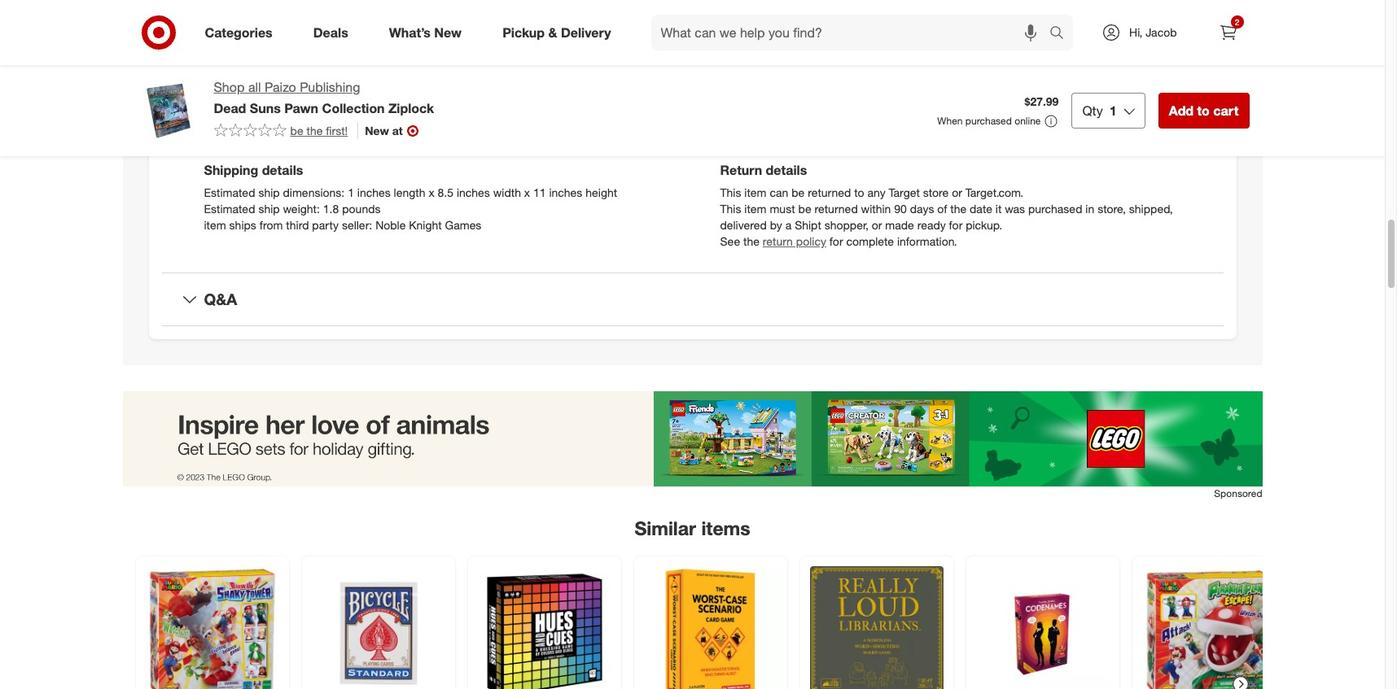 Task type: locate. For each thing, give the bounding box(es) containing it.
new right what's
[[434, 24, 462, 40]]

days
[[910, 202, 934, 216]]

return policy link
[[763, 235, 827, 248]]

add to cart
[[1169, 103, 1239, 119]]

1 vertical spatial be
[[792, 186, 805, 200]]

2 shipping from the top
[[204, 162, 258, 178]]

the up shop
[[214, 65, 230, 78]]

for right 'ready'
[[949, 218, 963, 232]]

publishing
[[300, 79, 360, 95]]

purchased left in
[[1028, 202, 1083, 216]]

0 vertical spatial for
[[949, 218, 963, 232]]

may
[[837, 12, 858, 26]]

0 vertical spatial estimated
[[204, 186, 255, 200]]

1.8
[[323, 202, 339, 216]]

sponsored
[[1215, 488, 1263, 500]]

3 you from the left
[[815, 12, 834, 26]]

shipping
[[204, 120, 269, 139], [204, 162, 258, 178]]

about left it.
[[564, 65, 593, 78]]

0 vertical spatial shipping
[[204, 120, 269, 139]]

0 vertical spatial target
[[204, 29, 235, 43]]

similar items
[[635, 517, 751, 540]]

details inside return details this item can be returned to any target store or target.com. this item must be returned within 90 days of the date it was purchased in store, shipped, delivered by a shipt shopper, or made ready for pickup. see the return policy for complete information.
[[766, 162, 807, 178]]

directly
[[1117, 12, 1154, 26]]

report
[[608, 65, 644, 78]]

inches up pounds
[[357, 186, 391, 200]]

inches
[[357, 186, 391, 200], [457, 186, 490, 200], [549, 186, 583, 200]]

at inside "we recommend that you do not rely solely on the information presented. if you have a specific question about this item, you may consult the item's label, contact the manufacturer directly or call target guest services at 1-800-591-3869."
[[319, 29, 329, 43]]

& down suns
[[273, 120, 283, 139]]

online
[[1015, 115, 1041, 127]]

1 vertical spatial estimated
[[204, 202, 255, 216]]

the left first!
[[307, 124, 323, 138]]

at left 1-
[[319, 29, 329, 43]]

1 horizontal spatial a
[[786, 218, 792, 232]]

details for return
[[766, 162, 807, 178]]

estimated
[[204, 186, 255, 200], [204, 202, 255, 216]]

shipped,
[[1129, 202, 1173, 216]]

purchased
[[966, 115, 1012, 127], [1028, 202, 1083, 216]]

be down pawn at top left
[[290, 124, 303, 138]]

return details this item can be returned to any target store or target.com. this item must be returned within 90 days of the date it was purchased in store, shipped, delivered by a shipt shopper, or made ready for pickup. see the return policy for complete information.
[[720, 162, 1173, 248]]

be right the can
[[792, 186, 805, 200]]

be
[[290, 124, 303, 138], [792, 186, 805, 200], [798, 202, 812, 216]]

2 estimated from the top
[[204, 202, 255, 216]]

inches right 8.5
[[457, 186, 490, 200]]

$27.99
[[1025, 95, 1059, 108]]

noble
[[376, 218, 406, 232]]

1 up pounds
[[348, 186, 354, 200]]

details inside shipping details estimated ship dimensions: 1 inches length x 8.5 inches width x 11 inches height estimated ship weight: 1.8 pounds item ships from third party seller: noble knight games
[[262, 162, 303, 178]]

800-
[[343, 29, 367, 43]]

2 vertical spatial to
[[855, 186, 865, 200]]

0 horizontal spatial inches
[[357, 186, 391, 200]]

made
[[886, 218, 914, 232]]

a right "by"
[[786, 218, 792, 232]]

& right pickup
[[549, 24, 557, 40]]

0 horizontal spatial purchased
[[966, 115, 1012, 127]]

do
[[332, 12, 346, 26]]

1 horizontal spatial you
[[585, 12, 604, 26]]

0 horizontal spatial at
[[319, 29, 329, 43]]

we recommend that you do not rely solely on the information presented. if you have a specific question about this item, you may consult the item's label, contact the manufacturer directly or call target guest services at 1-800-591-3869.
[[204, 12, 1188, 43]]

incorrect
[[647, 65, 692, 78]]

this
[[766, 12, 784, 26]]

categories
[[205, 24, 273, 40]]

epoch games super mario piranha plant escape! game image
[[1142, 567, 1276, 690]]

if inside "we recommend that you do not rely solely on the information presented. if you have a specific question about this item, you may consult the item's label, contact the manufacturer directly or call target guest services at 1-800-591-3869."
[[576, 12, 582, 26]]

shipping down dead
[[204, 120, 269, 139]]

it
[[996, 202, 1002, 216]]

0 vertical spatial ship
[[258, 186, 280, 200]]

1 vertical spatial 1
[[348, 186, 354, 200]]

ships
[[229, 218, 256, 232]]

1 vertical spatial ship
[[258, 202, 280, 216]]

purchased right when
[[966, 115, 1012, 127]]

0 horizontal spatial x
[[429, 186, 435, 200]]

0 horizontal spatial for
[[830, 235, 843, 248]]

in
[[1086, 202, 1095, 216]]

delivered
[[720, 218, 767, 232]]

shop all paizo publishing dead suns pawn collection ziplock
[[214, 79, 434, 116]]

if right presented.
[[576, 12, 582, 26]]

to right want
[[520, 65, 530, 78]]

1 vertical spatial new
[[365, 124, 389, 138]]

be up shipt at the right
[[798, 202, 812, 216]]

q&a button
[[162, 274, 1224, 326]]

shop
[[214, 79, 245, 95]]

at down ziplock
[[392, 124, 403, 138]]

2 horizontal spatial you
[[815, 12, 834, 26]]

0 vertical spatial at
[[319, 29, 329, 43]]

for down "shopper,"
[[830, 235, 843, 248]]

1 vertical spatial about
[[564, 65, 593, 78]]

shipping & returns button
[[162, 104, 1224, 156]]

complete
[[847, 235, 894, 248]]

1 horizontal spatial about
[[733, 12, 763, 26]]

search button
[[1042, 15, 1082, 54]]

shipping inside "shipping & returns" dropdown button
[[204, 120, 269, 139]]

presented.
[[518, 12, 573, 26]]

0 horizontal spatial 1
[[348, 186, 354, 200]]

1 vertical spatial shipping
[[204, 162, 258, 178]]

paizo
[[265, 79, 296, 95]]

about left 'this'
[[733, 12, 763, 26]]

qty 1
[[1083, 103, 1117, 119]]

2 horizontal spatial to
[[1198, 103, 1210, 119]]

store,
[[1098, 202, 1126, 216]]

2 ship from the top
[[258, 202, 280, 216]]

0 vertical spatial &
[[549, 24, 557, 40]]

2
[[1235, 17, 1240, 27]]

1 horizontal spatial &
[[549, 24, 557, 40]]

within
[[861, 202, 891, 216]]

x left '11'
[[524, 186, 530, 200]]

0 vertical spatial if
[[576, 12, 582, 26]]

this up delivered on the top of page
[[720, 202, 741, 216]]

details for shipping
[[262, 162, 303, 178]]

the worst-case scenario card game image
[[644, 567, 777, 690]]

0 vertical spatial this
[[720, 186, 741, 200]]

returned
[[808, 186, 851, 200], [815, 202, 858, 216]]

0 vertical spatial a
[[634, 12, 640, 26]]

1 horizontal spatial inches
[[457, 186, 490, 200]]

target
[[204, 29, 235, 43], [889, 186, 920, 200]]

1 vertical spatial &
[[273, 120, 283, 139]]

ziplock
[[388, 100, 434, 116]]

the
[[438, 12, 455, 26], [902, 12, 918, 26], [1026, 12, 1043, 26], [214, 65, 230, 78], [307, 124, 323, 138], [951, 202, 967, 216], [744, 235, 760, 248]]

1 vertical spatial purchased
[[1028, 202, 1083, 216]]

1-
[[332, 29, 343, 43]]

1 vertical spatial this
[[720, 202, 741, 216]]

was
[[1005, 202, 1025, 216]]

1 horizontal spatial if
[[576, 12, 582, 26]]

you left do
[[311, 12, 329, 26]]

0 vertical spatial new
[[434, 24, 462, 40]]

1 horizontal spatial x
[[524, 186, 530, 200]]

0 horizontal spatial a
[[634, 12, 640, 26]]

1 shipping from the top
[[204, 120, 269, 139]]

for
[[949, 218, 963, 232], [830, 235, 843, 248]]

1 inches from the left
[[357, 186, 391, 200]]

1 vertical spatial returned
[[815, 202, 858, 216]]

new down the collection
[[365, 124, 389, 138]]

question
[[686, 12, 730, 26]]

the right 'contact'
[[1026, 12, 1043, 26]]

1 vertical spatial if
[[204, 65, 210, 78]]

1 right "qty"
[[1110, 103, 1117, 119]]

purchased inside return details this item can be returned to any target store or target.com. this item must be returned within 90 days of the date it was purchased in store, shipped, delivered by a shipt shopper, or made ready for pickup. see the return policy for complete information.
[[1028, 202, 1083, 216]]

suns
[[250, 100, 281, 116]]

1 horizontal spatial to
[[855, 186, 865, 200]]

item left ships at top left
[[204, 218, 226, 232]]

1 vertical spatial target
[[889, 186, 920, 200]]

details
[[258, 65, 292, 78], [262, 162, 303, 178], [766, 162, 807, 178]]

the right of
[[951, 202, 967, 216]]

& for pickup
[[549, 24, 557, 40]]

0 vertical spatial 1
[[1110, 103, 1117, 119]]

1 horizontal spatial new
[[434, 24, 462, 40]]

0 horizontal spatial you
[[311, 12, 329, 26]]

1 horizontal spatial 1
[[1110, 103, 1117, 119]]

or
[[1157, 12, 1168, 26], [408, 65, 418, 78], [952, 186, 963, 200], [872, 218, 882, 232]]

you left have
[[585, 12, 604, 26]]

be the first!
[[290, 124, 348, 138]]

search
[[1042, 26, 1082, 42]]

0 horizontal spatial if
[[204, 65, 210, 78]]

if
[[576, 12, 582, 26], [204, 65, 210, 78]]

0 horizontal spatial new
[[365, 124, 389, 138]]

pickup & delivery
[[503, 24, 611, 40]]

ship
[[258, 186, 280, 200], [258, 202, 280, 216]]

0 horizontal spatial target
[[204, 29, 235, 43]]

it.
[[596, 65, 605, 78]]

add
[[1169, 103, 1194, 119]]

games
[[445, 218, 482, 232]]

length
[[394, 186, 426, 200]]

1 vertical spatial for
[[830, 235, 843, 248]]

at
[[319, 29, 329, 43], [392, 124, 403, 138]]

target down the we
[[204, 29, 235, 43]]

0 vertical spatial be
[[290, 124, 303, 138]]

similar items region
[[123, 392, 1286, 690]]

hi,
[[1130, 25, 1143, 39]]

width
[[493, 186, 521, 200]]

0 horizontal spatial to
[[520, 65, 530, 78]]

manufacturer
[[1046, 12, 1114, 26]]

0 vertical spatial to
[[520, 65, 530, 78]]

1 this from the top
[[720, 186, 741, 200]]

accurate
[[360, 65, 405, 78]]

you left the may
[[815, 12, 834, 26]]

similar
[[635, 517, 696, 540]]

to inside return details this item can be returned to any target store or target.com. this item must be returned within 90 days of the date it was purchased in store, shipped, delivered by a shipt shopper, or made ready for pickup. see the return policy for complete information.
[[855, 186, 865, 200]]

shipt
[[795, 218, 822, 232]]

any
[[868, 186, 886, 200]]

2 you from the left
[[585, 12, 604, 26]]

height
[[586, 186, 617, 200]]

2 horizontal spatial inches
[[549, 186, 583, 200]]

shipping for shipping details estimated ship dimensions: 1 inches length x 8.5 inches width x 11 inches height estimated ship weight: 1.8 pounds item ships from third party seller: noble knight games
[[204, 162, 258, 178]]

party
[[312, 218, 339, 232]]

inches right '11'
[[549, 186, 583, 200]]

target.com.
[[966, 186, 1024, 200]]

image of dead suns pawn collection ziplock image
[[136, 78, 201, 143]]

1 horizontal spatial at
[[392, 124, 403, 138]]

0 horizontal spatial &
[[273, 120, 283, 139]]

hues & cues game image
[[478, 567, 611, 690]]

pickup.
[[966, 218, 1003, 232]]

if down categories
[[204, 65, 210, 78]]

advertisement region
[[123, 392, 1263, 487]]

2 this from the top
[[720, 202, 741, 216]]

to right add
[[1198, 103, 1210, 119]]

first!
[[326, 124, 348, 138]]

1 horizontal spatial purchased
[[1028, 202, 1083, 216]]

1 vertical spatial a
[[786, 218, 792, 232]]

to left any
[[855, 186, 865, 200]]

1 horizontal spatial for
[[949, 218, 963, 232]]

0 vertical spatial returned
[[808, 186, 851, 200]]

target up '90'
[[889, 186, 920, 200]]

a right have
[[634, 12, 640, 26]]

2 vertical spatial be
[[798, 202, 812, 216]]

& inside dropdown button
[[273, 120, 283, 139]]

cart
[[1214, 103, 1239, 119]]

the right on
[[438, 12, 455, 26]]

or left call
[[1157, 12, 1168, 26]]

shipping inside shipping details estimated ship dimensions: 1 inches length x 8.5 inches width x 11 inches height estimated ship weight: 1.8 pounds item ships from third party seller: noble knight games
[[204, 162, 258, 178]]

this down return
[[720, 186, 741, 200]]

shipping up ships at top left
[[204, 162, 258, 178]]

0 vertical spatial purchased
[[966, 115, 1012, 127]]

details up dimensions:
[[262, 162, 303, 178]]

third
[[286, 218, 309, 232]]

0 vertical spatial about
[[733, 12, 763, 26]]

dead
[[214, 100, 246, 116]]

details up the can
[[766, 162, 807, 178]]

1 vertical spatial to
[[1198, 103, 1210, 119]]

x left 8.5
[[429, 186, 435, 200]]

1 horizontal spatial target
[[889, 186, 920, 200]]



Task type: vqa. For each thing, say whether or not it's contained in the screenshot.
third you from left
yes



Task type: describe. For each thing, give the bounding box(es) containing it.
info.
[[738, 65, 760, 78]]

return
[[720, 162, 762, 178]]

1 inside shipping details estimated ship dimensions: 1 inches length x 8.5 inches width x 11 inches height estimated ship weight: 1.8 pounds item ships from third party seller: noble knight games
[[348, 186, 354, 200]]

2 link
[[1211, 15, 1246, 50]]

if the item details above aren't accurate or complete, we want to know about it. report incorrect product info.
[[204, 65, 760, 78]]

of
[[938, 202, 947, 216]]

1 ship from the top
[[258, 186, 280, 200]]

store
[[923, 186, 949, 200]]

information.
[[897, 235, 958, 248]]

codenames board game image
[[976, 567, 1110, 690]]

have
[[607, 12, 631, 26]]

item's
[[921, 12, 952, 26]]

bicycle standard playing cards image
[[312, 567, 445, 690]]

by
[[770, 218, 783, 232]]

3869.
[[390, 29, 419, 43]]

1 estimated from the top
[[204, 186, 255, 200]]

recommend
[[223, 12, 285, 26]]

want
[[493, 65, 517, 78]]

What can we help you find? suggestions appear below search field
[[651, 15, 1054, 50]]

what's new
[[389, 24, 462, 40]]

can
[[770, 186, 789, 200]]

11
[[533, 186, 546, 200]]

1 you from the left
[[311, 12, 329, 26]]

weight:
[[283, 202, 320, 216]]

pickup & delivery link
[[489, 15, 632, 50]]

deals link
[[299, 15, 369, 50]]

see
[[720, 235, 740, 248]]

new at
[[365, 124, 403, 138]]

really loud librarians game by exploding kittens image
[[810, 567, 943, 690]]

qty
[[1083, 103, 1103, 119]]

or right store on the top
[[952, 186, 963, 200]]

item up delivered on the top of page
[[745, 202, 767, 216]]

target inside "we recommend that you do not rely solely on the information presented. if you have a specific question about this item, you may consult the item's label, contact the manufacturer directly or call target guest services at 1-800-591-3869."
[[204, 29, 235, 43]]

above
[[295, 65, 326, 78]]

collection
[[322, 100, 385, 116]]

ready
[[918, 218, 946, 232]]

or down within
[[872, 218, 882, 232]]

a inside "we recommend that you do not rely solely on the information presented. if you have a specific question about this item, you may consult the item's label, contact the manufacturer directly or call target guest services at 1-800-591-3869."
[[634, 12, 640, 26]]

guest
[[238, 29, 269, 43]]

2 inches from the left
[[457, 186, 490, 200]]

seller:
[[342, 218, 372, 232]]

1 vertical spatial at
[[392, 124, 403, 138]]

dimensions:
[[283, 186, 345, 200]]

or inside "we recommend that you do not rely solely on the information presented. if you have a specific question about this item, you may consult the item's label, contact the manufacturer directly or call target guest services at 1-800-591-3869."
[[1157, 12, 1168, 26]]

shipping for shipping & returns
[[204, 120, 269, 139]]

item left the can
[[745, 186, 767, 200]]

what's new link
[[375, 15, 482, 50]]

returns
[[288, 120, 346, 139]]

jacob
[[1146, 25, 1177, 39]]

that
[[288, 12, 308, 26]]

pickup
[[503, 24, 545, 40]]

90
[[894, 202, 907, 216]]

date
[[970, 202, 993, 216]]

knight
[[409, 218, 442, 232]]

delivery
[[561, 24, 611, 40]]

& for shipping
[[273, 120, 283, 139]]

the left item's
[[902, 12, 918, 26]]

target inside return details this item can be returned to any target store or target.com. this item must be returned within 90 days of the date it was purchased in store, shipped, delivered by a shipt shopper, or made ready for pickup. see the return policy for complete information.
[[889, 186, 920, 200]]

product
[[695, 65, 735, 78]]

a inside return details this item can be returned to any target store or target.com. this item must be returned within 90 days of the date it was purchased in store, shipped, delivered by a shipt shopper, or made ready for pickup. see the return policy for complete information.
[[786, 218, 792, 232]]

shipping details estimated ship dimensions: 1 inches length x 8.5 inches width x 11 inches height estimated ship weight: 1.8 pounds item ships from third party seller: noble knight games
[[204, 162, 617, 232]]

item inside shipping details estimated ship dimensions: 1 inches length x 8.5 inches width x 11 inches height estimated ship weight: 1.8 pounds item ships from third party seller: noble knight games
[[204, 218, 226, 232]]

0 horizontal spatial about
[[564, 65, 593, 78]]

we
[[475, 65, 489, 78]]

about inside "we recommend that you do not rely solely on the information presented. if you have a specific question about this item, you may consult the item's label, contact the manufacturer directly or call target guest services at 1-800-591-3869."
[[733, 12, 763, 26]]

solely
[[390, 12, 419, 26]]

information
[[458, 12, 515, 26]]

all
[[248, 79, 261, 95]]

on
[[422, 12, 435, 26]]

rely
[[369, 12, 387, 26]]

we
[[204, 12, 220, 26]]

3 inches from the left
[[549, 186, 583, 200]]

services
[[272, 29, 316, 43]]

not
[[349, 12, 365, 26]]

item up all
[[233, 65, 255, 78]]

1 x from the left
[[429, 186, 435, 200]]

591-
[[367, 29, 390, 43]]

know
[[533, 65, 561, 78]]

policy
[[796, 235, 827, 248]]

shopper,
[[825, 218, 869, 232]]

call
[[1171, 12, 1188, 26]]

the down delivered on the top of page
[[744, 235, 760, 248]]

2 x from the left
[[524, 186, 530, 200]]

report incorrect product info. button
[[608, 64, 760, 80]]

8.5
[[438, 186, 454, 200]]

or right accurate
[[408, 65, 418, 78]]

to inside button
[[1198, 103, 1210, 119]]

specific
[[643, 12, 683, 26]]

q&a
[[204, 290, 237, 309]]

epoch games super mario blow up! shaky tower game image
[[145, 567, 279, 690]]

complete,
[[421, 65, 472, 78]]

when
[[938, 115, 963, 127]]

details up paizo
[[258, 65, 292, 78]]

from
[[260, 218, 283, 232]]

must
[[770, 202, 795, 216]]

aren't
[[329, 65, 357, 78]]

hi, jacob
[[1130, 25, 1177, 39]]

add to cart button
[[1159, 93, 1250, 129]]



